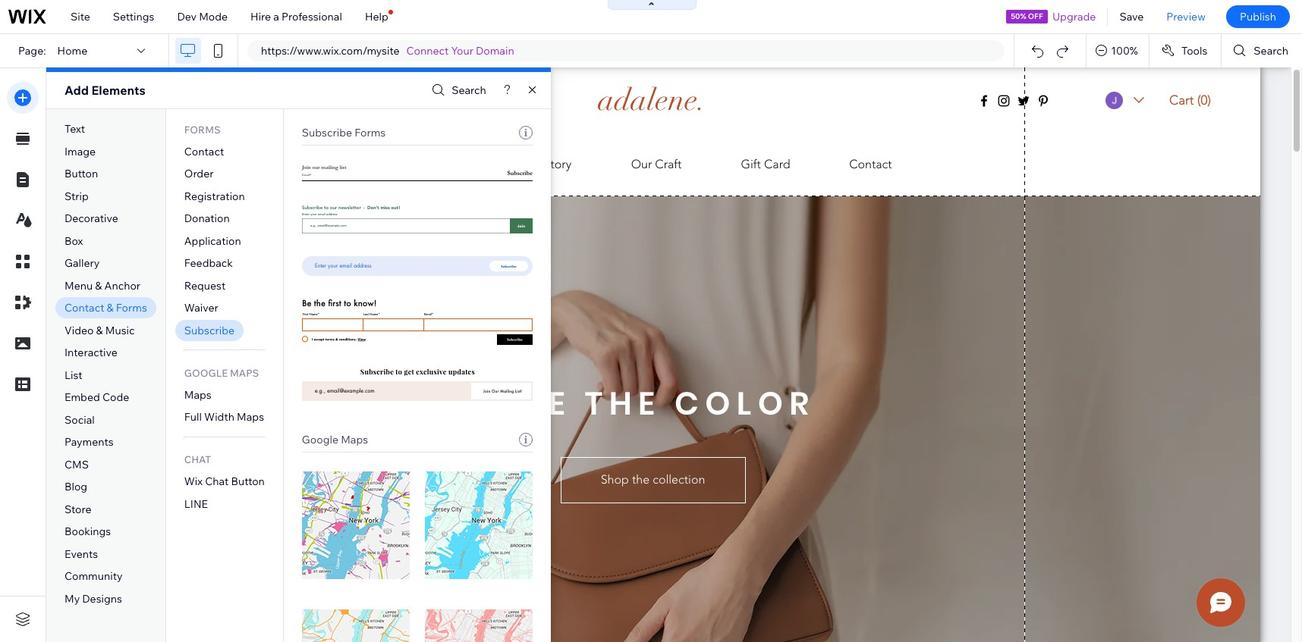 Task type: vqa. For each thing, say whether or not it's contained in the screenshot.
the topmost Google
yes



Task type: describe. For each thing, give the bounding box(es) containing it.
community
[[65, 570, 123, 584]]

wix chat button
[[184, 476, 265, 489]]

strip
[[65, 190, 89, 203]]

1 horizontal spatial forms
[[184, 124, 221, 136]]

50%
[[1011, 11, 1027, 21]]

contact for contact
[[184, 145, 224, 158]]

mode
[[199, 10, 228, 24]]

home
[[57, 44, 88, 58]]

request
[[184, 279, 226, 293]]

payments
[[65, 436, 114, 450]]

0 vertical spatial search button
[[1222, 34, 1303, 68]]

0 horizontal spatial search
[[452, 84, 486, 97]]

0 horizontal spatial button
[[65, 167, 98, 181]]

events
[[65, 548, 98, 562]]

my designs
[[65, 593, 122, 607]]

settings
[[113, 10, 154, 24]]

off
[[1028, 11, 1044, 21]]

menu
[[65, 279, 93, 293]]

0 horizontal spatial google maps
[[184, 367, 259, 379]]

& for contact
[[107, 302, 114, 315]]

1 vertical spatial button
[[231, 476, 265, 489]]

full width maps
[[184, 411, 264, 425]]

preview button
[[1156, 0, 1218, 33]]

line
[[184, 498, 208, 512]]

1 horizontal spatial google maps
[[302, 433, 368, 447]]

contact for contact & forms
[[65, 302, 104, 315]]

100%
[[1112, 44, 1139, 58]]

a
[[273, 10, 279, 24]]

store
[[65, 503, 91, 517]]

help
[[365, 10, 388, 24]]

decorative
[[65, 212, 118, 226]]

1 vertical spatial google
[[302, 433, 339, 447]]

my
[[65, 593, 80, 607]]

embed code
[[65, 391, 129, 405]]

add elements
[[65, 83, 146, 98]]

dev mode
[[177, 10, 228, 24]]

box
[[65, 234, 83, 248]]

2 horizontal spatial forms
[[355, 126, 386, 140]]

publish button
[[1227, 5, 1290, 28]]

anchor
[[104, 279, 140, 293]]

professional
[[282, 10, 342, 24]]

upgrade
[[1053, 10, 1096, 24]]

50% off
[[1011, 11, 1044, 21]]

publish
[[1240, 10, 1277, 24]]

feedback
[[184, 257, 233, 270]]

tools
[[1182, 44, 1208, 58]]

full
[[184, 411, 202, 425]]

width
[[204, 411, 235, 425]]



Task type: locate. For each thing, give the bounding box(es) containing it.
0 horizontal spatial google
[[184, 367, 228, 379]]

contact up order
[[184, 145, 224, 158]]

donation
[[184, 212, 230, 226]]

1 vertical spatial subscribe
[[184, 324, 235, 338]]

list
[[65, 369, 83, 382]]

google maps
[[184, 367, 259, 379], [302, 433, 368, 447]]

search button down publish
[[1222, 34, 1303, 68]]

connect
[[407, 44, 449, 58]]

0 vertical spatial search
[[1254, 44, 1289, 58]]

search button
[[1222, 34, 1303, 68], [428, 79, 486, 101]]

gallery
[[65, 257, 100, 270]]

1 horizontal spatial search button
[[1222, 34, 1303, 68]]

menu & anchor
[[65, 279, 140, 293]]

code
[[102, 391, 129, 405]]

1 horizontal spatial search
[[1254, 44, 1289, 58]]

search
[[1254, 44, 1289, 58], [452, 84, 486, 97]]

0 vertical spatial google maps
[[184, 367, 259, 379]]

0 vertical spatial chat
[[184, 454, 211, 466]]

0 horizontal spatial forms
[[116, 302, 147, 315]]

0 vertical spatial subscribe
[[302, 126, 352, 140]]

hire a professional
[[251, 10, 342, 24]]

1 vertical spatial chat
[[205, 476, 229, 489]]

chat right wix
[[205, 476, 229, 489]]

wix
[[184, 476, 203, 489]]

search down "your"
[[452, 84, 486, 97]]

embed
[[65, 391, 100, 405]]

search down the publish 'button'
[[1254, 44, 1289, 58]]

elements
[[91, 83, 146, 98]]

0 vertical spatial button
[[65, 167, 98, 181]]

music
[[105, 324, 135, 338]]

save button
[[1109, 0, 1156, 33]]

order
[[184, 167, 214, 181]]

contact up video
[[65, 302, 104, 315]]

contact & forms
[[65, 302, 147, 315]]

waiver
[[184, 302, 218, 315]]

maps
[[230, 367, 259, 379], [184, 389, 212, 402], [237, 411, 264, 425], [341, 433, 368, 447]]

hire
[[251, 10, 271, 24]]

1 horizontal spatial contact
[[184, 145, 224, 158]]

social
[[65, 414, 95, 427]]

1 horizontal spatial button
[[231, 476, 265, 489]]

preview
[[1167, 10, 1206, 24]]

forms
[[184, 124, 221, 136], [355, 126, 386, 140], [116, 302, 147, 315]]

1 vertical spatial &
[[107, 302, 114, 315]]

https://www.wix.com/mysite
[[261, 44, 400, 58]]

https://www.wix.com/mysite connect your domain
[[261, 44, 514, 58]]

1 horizontal spatial subscribe
[[302, 126, 352, 140]]

search button down "your"
[[428, 79, 486, 101]]

chat
[[184, 454, 211, 466], [205, 476, 229, 489]]

video
[[65, 324, 94, 338]]

0 horizontal spatial contact
[[65, 302, 104, 315]]

domain
[[476, 44, 514, 58]]

designs
[[82, 593, 122, 607]]

2 vertical spatial &
[[96, 324, 103, 338]]

blog
[[65, 481, 87, 495]]

site
[[71, 10, 90, 24]]

subscribe
[[302, 126, 352, 140], [184, 324, 235, 338]]

video & music
[[65, 324, 135, 338]]

0 horizontal spatial search button
[[428, 79, 486, 101]]

bookings
[[65, 526, 111, 539]]

text
[[65, 122, 85, 136]]

chat up wix
[[184, 454, 211, 466]]

your
[[451, 44, 474, 58]]

0 vertical spatial contact
[[184, 145, 224, 158]]

1 vertical spatial contact
[[65, 302, 104, 315]]

subscribe for subscribe forms
[[302, 126, 352, 140]]

button down the image
[[65, 167, 98, 181]]

image
[[65, 145, 96, 158]]

contact
[[184, 145, 224, 158], [65, 302, 104, 315]]

add
[[65, 83, 89, 98]]

google
[[184, 367, 228, 379], [302, 433, 339, 447]]

0 vertical spatial &
[[95, 279, 102, 293]]

application
[[184, 234, 241, 248]]

& for video
[[96, 324, 103, 338]]

cms
[[65, 458, 89, 472]]

1 vertical spatial search
[[452, 84, 486, 97]]

tools button
[[1150, 34, 1222, 68]]

100% button
[[1087, 34, 1149, 68]]

subscribe forms
[[302, 126, 386, 140]]

& right menu
[[95, 279, 102, 293]]

1 vertical spatial search button
[[428, 79, 486, 101]]

0 horizontal spatial subscribe
[[184, 324, 235, 338]]

dev
[[177, 10, 197, 24]]

button
[[65, 167, 98, 181], [231, 476, 265, 489]]

& for menu
[[95, 279, 102, 293]]

interactive
[[65, 346, 118, 360]]

0 vertical spatial google
[[184, 367, 228, 379]]

& right video
[[96, 324, 103, 338]]

save
[[1120, 10, 1144, 24]]

registration
[[184, 190, 245, 203]]

& down menu & anchor
[[107, 302, 114, 315]]

1 horizontal spatial google
[[302, 433, 339, 447]]

button right wix
[[231, 476, 265, 489]]

subscribe for subscribe
[[184, 324, 235, 338]]

1 vertical spatial google maps
[[302, 433, 368, 447]]

&
[[95, 279, 102, 293], [107, 302, 114, 315], [96, 324, 103, 338]]



